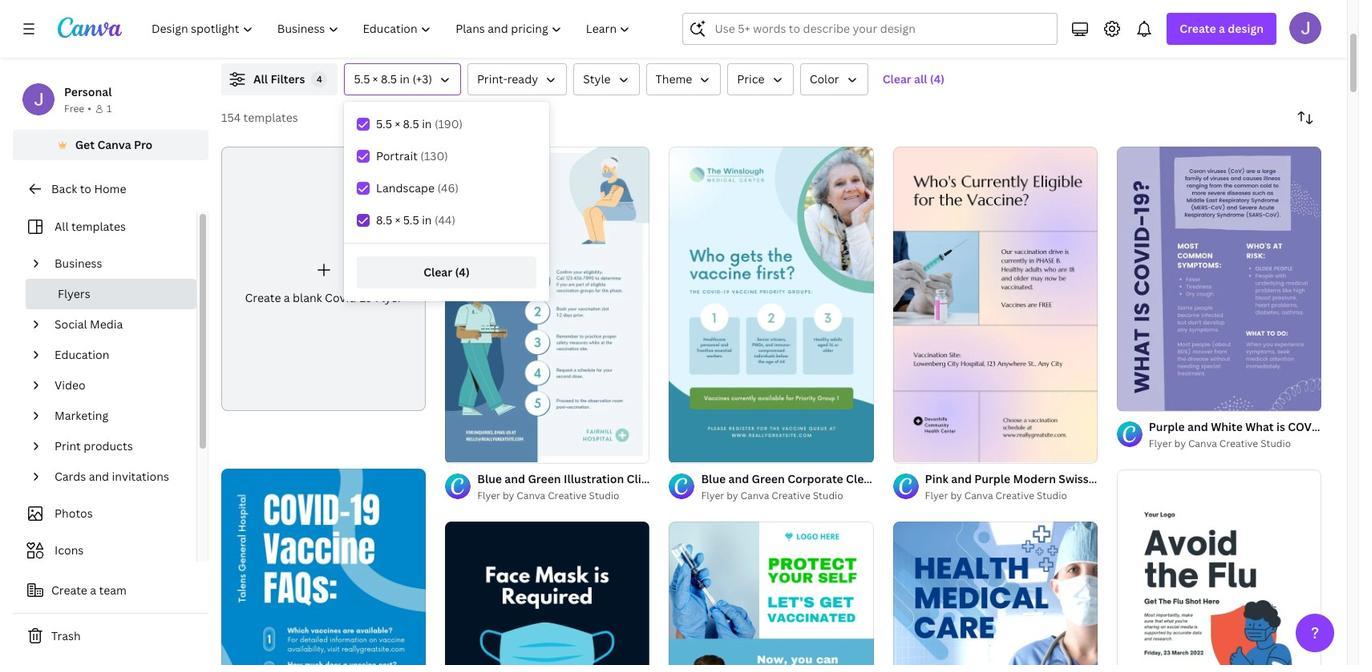 Task type: vqa. For each thing, say whether or not it's contained in the screenshot.
templates for 154 templates
yes



Task type: describe. For each thing, give the bounding box(es) containing it.
photos link
[[22, 499, 187, 529]]

print-
[[477, 71, 508, 87]]

creative inside purple and white what is covid flyer flyer by canva creative studio
[[1220, 437, 1259, 451]]

1 vertical spatial (4)
[[455, 265, 470, 280]]

flyer by canva creative studio link for blue face mask required flyer image
[[477, 488, 650, 504]]

back
[[51, 181, 77, 197]]

education link
[[48, 340, 187, 371]]

create a team button
[[13, 575, 209, 607]]

back to home link
[[13, 173, 209, 205]]

trash link
[[13, 621, 209, 653]]

flyer by canva creative studio link for red blue vaccination flyer image
[[1149, 437, 1322, 453]]

all
[[915, 71, 928, 87]]

1
[[107, 102, 112, 116]]

studio for pink and purple modern swiss vaccine information general health flyer image
[[1037, 489, 1068, 503]]

154
[[221, 110, 241, 125]]

covid-
[[325, 290, 360, 306]]

icons
[[55, 543, 84, 558]]

products
[[84, 439, 133, 454]]

create for create a team
[[51, 583, 87, 598]]

home
[[94, 181, 126, 197]]

create a team
[[51, 583, 127, 598]]

portrait (130)
[[376, 148, 448, 164]]

is
[[1277, 420, 1286, 435]]

to
[[80, 181, 91, 197]]

canva inside the get canva pro "button"
[[97, 137, 131, 152]]

red blue vaccination flyer image
[[1117, 471, 1322, 666]]

flyers
[[58, 286, 90, 302]]

print-ready button
[[468, 63, 567, 95]]

blue face mask required flyer image
[[445, 522, 650, 666]]

all templates link
[[22, 212, 187, 242]]

studio inside purple and white what is covid flyer flyer by canva creative studio
[[1261, 437, 1292, 451]]

all templates
[[55, 219, 126, 234]]

print products link
[[48, 432, 187, 462]]

business link
[[48, 249, 187, 279]]

in for (+3)
[[400, 71, 410, 87]]

portrait
[[376, 148, 418, 164]]

get canva pro button
[[13, 130, 209, 160]]

studio for blue and green corporate clean vaccine information general health flyer image
[[813, 489, 844, 503]]

purple and white what is covid flyer image
[[1117, 147, 1322, 412]]

flyer by canva creative studio for blue face mask required flyer image's flyer by canva creative studio link
[[477, 489, 620, 503]]

(190)
[[435, 116, 463, 132]]

creative for pink and purple modern swiss vaccine information general health flyer image
[[996, 489, 1035, 503]]

canva inside purple and white what is covid flyer flyer by canva creative studio
[[1189, 437, 1218, 451]]

canva for blue and green illustration clinical friendly safety and direction general health flyer "image"
[[517, 489, 546, 503]]

get
[[75, 137, 95, 152]]

5.5 for 5.5 × 8.5 in (190)
[[376, 116, 392, 132]]

cards and invitations
[[55, 469, 169, 485]]

0 vertical spatial (4)
[[930, 71, 945, 87]]

clear for clear (4)
[[424, 265, 453, 280]]

covid
[[1289, 420, 1325, 435]]

cards and invitations link
[[48, 462, 187, 493]]

price button
[[728, 63, 794, 95]]

Sort by button
[[1290, 102, 1322, 134]]

8.5 × 5.5 in (44)
[[376, 213, 456, 228]]

create a blank covid-19 flyer link
[[221, 147, 426, 412]]

education
[[55, 347, 109, 363]]

× for 5.5 × 8.5 in (+3)
[[373, 71, 378, 87]]

style button
[[574, 63, 640, 95]]

trash
[[51, 629, 81, 644]]

free •
[[64, 102, 91, 116]]

clear (4)
[[424, 265, 470, 280]]

templates for all templates
[[71, 219, 126, 234]]

blue modern vaccine flyer image
[[669, 522, 874, 666]]

clear all (4) button
[[875, 63, 953, 95]]

ready
[[508, 71, 538, 87]]

in for (44)
[[422, 213, 432, 228]]

creative for blue and green corporate clean vaccine information general health flyer image
[[772, 489, 811, 503]]

flyer inside 'element'
[[375, 290, 402, 306]]

(44)
[[435, 213, 456, 228]]

create a blank covid-19 flyer
[[245, 290, 402, 306]]

theme
[[656, 71, 693, 87]]

get canva pro
[[75, 137, 153, 152]]

video
[[55, 378, 85, 393]]

154 templates
[[221, 110, 298, 125]]

in for (190)
[[422, 116, 432, 132]]

purple and white what is covid flyer flyer by canva creative studio
[[1149, 420, 1355, 451]]

social media
[[55, 317, 123, 332]]

a for blank
[[284, 290, 290, 306]]

and for cards
[[89, 469, 109, 485]]

5.5 × 8.5 in (+3) button
[[345, 63, 461, 95]]

pink and purple modern swiss vaccine information general health flyer image
[[893, 147, 1098, 463]]

business
[[55, 256, 102, 271]]

purple
[[1149, 420, 1185, 435]]

flyer by canva creative studio for flyer by canva creative studio link for blue modern vaccine flyer image
[[701, 489, 844, 503]]

video link
[[48, 371, 187, 401]]

flyer by canva creative studio for flyer by canva creative studio link related to blue simple medical care (flyer) image
[[925, 489, 1068, 503]]

create a blank covid-19 flyer element
[[221, 147, 426, 412]]

free
[[64, 102, 84, 116]]

blank
[[293, 290, 322, 306]]

a for design
[[1219, 21, 1226, 36]]

4
[[317, 73, 322, 85]]

create for create a blank covid-19 flyer
[[245, 290, 281, 306]]

flyer by canva creative studio link for blue modern vaccine flyer image
[[701, 488, 874, 504]]

print-ready
[[477, 71, 538, 87]]

all for all filters
[[254, 71, 268, 87]]

what
[[1246, 420, 1274, 435]]

by for pink and purple modern swiss vaccine information general health flyer image
[[951, 489, 963, 503]]

blue and green illustration clinical friendly safety and direction general health flyer image
[[445, 147, 650, 463]]

(46)
[[438, 180, 459, 196]]

filters
[[271, 71, 305, 87]]



Task type: locate. For each thing, give the bounding box(es) containing it.
0 horizontal spatial a
[[90, 583, 96, 598]]

flyer by canva creative studio link
[[1149, 437, 1322, 453], [477, 488, 650, 504], [701, 488, 874, 504], [925, 488, 1098, 504]]

marketing
[[55, 408, 108, 424]]

theme button
[[646, 63, 721, 95]]

create
[[1180, 21, 1217, 36], [245, 290, 281, 306], [51, 583, 87, 598]]

1 horizontal spatial and
[[1188, 420, 1209, 435]]

5.5 for 5.5 × 8.5 in (+3)
[[354, 71, 370, 87]]

a left the blank
[[284, 290, 290, 306]]

clear for clear all (4)
[[883, 71, 912, 87]]

top level navigation element
[[141, 13, 645, 45]]

1 vertical spatial 8.5
[[403, 116, 419, 132]]

2 vertical spatial 5.5
[[403, 213, 419, 228]]

clear
[[883, 71, 912, 87], [424, 265, 453, 280]]

landscape
[[376, 180, 435, 196]]

by inside purple and white what is covid flyer flyer by canva creative studio
[[1175, 437, 1187, 451]]

1 vertical spatial templates
[[71, 219, 126, 234]]

landscape (46)
[[376, 180, 459, 196]]

1 vertical spatial clear
[[424, 265, 453, 280]]

clear all (4)
[[883, 71, 945, 87]]

social media link
[[48, 310, 187, 340]]

all filters
[[254, 71, 305, 87]]

×
[[373, 71, 378, 87], [395, 116, 400, 132], [395, 213, 401, 228]]

8.5 for (190)
[[403, 116, 419, 132]]

price
[[738, 71, 765, 87]]

by for blue and green illustration clinical friendly safety and direction general health flyer "image"
[[503, 489, 515, 503]]

0 horizontal spatial and
[[89, 469, 109, 485]]

2 vertical spatial ×
[[395, 213, 401, 228]]

marketing link
[[48, 401, 187, 432]]

in
[[400, 71, 410, 87], [422, 116, 432, 132], [422, 213, 432, 228]]

1 vertical spatial a
[[284, 290, 290, 306]]

flyer by canva creative studio
[[477, 489, 620, 503], [701, 489, 844, 503], [925, 489, 1068, 503]]

create for create a design
[[1180, 21, 1217, 36]]

color
[[810, 71, 840, 87]]

canva
[[97, 137, 131, 152], [1189, 437, 1218, 451], [517, 489, 546, 503], [741, 489, 770, 503], [965, 489, 994, 503]]

templates down back to home
[[71, 219, 126, 234]]

1 horizontal spatial a
[[284, 290, 290, 306]]

(4)
[[930, 71, 945, 87], [455, 265, 470, 280]]

and for purple
[[1188, 420, 1209, 435]]

1 horizontal spatial create
[[245, 290, 281, 306]]

blue and white clean and bold vaccine information general health flyer image
[[221, 470, 426, 666]]

all left filters
[[254, 71, 268, 87]]

2 horizontal spatial 5.5
[[403, 213, 419, 228]]

style
[[583, 71, 611, 87]]

purple and white what is covid flyer link
[[1149, 419, 1355, 437]]

templates
[[244, 110, 298, 125], [71, 219, 126, 234]]

0 horizontal spatial (4)
[[455, 265, 470, 280]]

2 flyer by canva creative studio from the left
[[701, 489, 844, 503]]

flyer by canva creative studio link for blue simple medical care (flyer) image
[[925, 488, 1098, 504]]

0 horizontal spatial all
[[55, 219, 69, 234]]

a inside the create a blank covid-19 flyer 'element'
[[284, 290, 290, 306]]

create down icons
[[51, 583, 87, 598]]

white
[[1211, 420, 1243, 435]]

create inside 'element'
[[245, 290, 281, 306]]

and
[[1188, 420, 1209, 435], [89, 469, 109, 485]]

invitations
[[112, 469, 169, 485]]

all
[[254, 71, 268, 87], [55, 219, 69, 234]]

× inside 5.5 × 8.5 in (+3) button
[[373, 71, 378, 87]]

2 horizontal spatial create
[[1180, 21, 1217, 36]]

create left design
[[1180, 21, 1217, 36]]

× for 8.5 × 5.5 in (44)
[[395, 213, 401, 228]]

clear left all
[[883, 71, 912, 87]]

Search search field
[[715, 14, 1048, 44]]

•
[[88, 102, 91, 116]]

a
[[1219, 21, 1226, 36], [284, 290, 290, 306], [90, 583, 96, 598]]

2 horizontal spatial a
[[1219, 21, 1226, 36]]

personal
[[64, 84, 112, 99]]

8.5 for (+3)
[[381, 71, 397, 87]]

8.5
[[381, 71, 397, 87], [403, 116, 419, 132], [376, 213, 392, 228]]

clear down (44) at the top left of page
[[424, 265, 453, 280]]

2 vertical spatial in
[[422, 213, 432, 228]]

× down landscape
[[395, 213, 401, 228]]

1 vertical spatial create
[[245, 290, 281, 306]]

0 vertical spatial clear
[[883, 71, 912, 87]]

a left design
[[1219, 21, 1226, 36]]

icons link
[[22, 536, 187, 566]]

0 vertical spatial 8.5
[[381, 71, 397, 87]]

0 horizontal spatial flyer by canva creative studio
[[477, 489, 620, 503]]

0 vertical spatial create
[[1180, 21, 1217, 36]]

5.5
[[354, 71, 370, 87], [376, 116, 392, 132], [403, 213, 419, 228]]

(4) down (44) at the top left of page
[[455, 265, 470, 280]]

in inside button
[[400, 71, 410, 87]]

× for 5.5 × 8.5 in (190)
[[395, 116, 400, 132]]

5.5 × 8.5 in (190)
[[376, 116, 463, 132]]

in left (190)
[[422, 116, 432, 132]]

1 horizontal spatial clear
[[883, 71, 912, 87]]

2 vertical spatial a
[[90, 583, 96, 598]]

create left the blank
[[245, 290, 281, 306]]

pro
[[134, 137, 153, 152]]

print
[[55, 439, 81, 454]]

1 horizontal spatial (4)
[[930, 71, 945, 87]]

back to home
[[51, 181, 126, 197]]

creative for blue and green illustration clinical friendly safety and direction general health flyer "image"
[[548, 489, 587, 503]]

and inside purple and white what is covid flyer flyer by canva creative studio
[[1188, 420, 1209, 435]]

0 horizontal spatial clear
[[424, 265, 453, 280]]

templates down all filters
[[244, 110, 298, 125]]

in left the (+3)
[[400, 71, 410, 87]]

0 horizontal spatial 5.5
[[354, 71, 370, 87]]

0 horizontal spatial create
[[51, 583, 87, 598]]

1 horizontal spatial flyer by canva creative studio
[[701, 489, 844, 503]]

3 flyer by canva creative studio from the left
[[925, 489, 1068, 503]]

0 vertical spatial a
[[1219, 21, 1226, 36]]

all for all templates
[[55, 219, 69, 234]]

canva for blue and green corporate clean vaccine information general health flyer image
[[741, 489, 770, 503]]

5.5 up portrait
[[376, 116, 392, 132]]

a for team
[[90, 583, 96, 598]]

1 vertical spatial all
[[55, 219, 69, 234]]

a left the team
[[90, 583, 96, 598]]

5.5 inside button
[[354, 71, 370, 87]]

0 vertical spatial templates
[[244, 110, 298, 125]]

0 horizontal spatial templates
[[71, 219, 126, 234]]

photos
[[55, 506, 93, 521]]

media
[[90, 317, 123, 332]]

2 vertical spatial 8.5
[[376, 213, 392, 228]]

creative
[[1220, 437, 1259, 451], [548, 489, 587, 503], [772, 489, 811, 503], [996, 489, 1035, 503]]

by for blue and green corporate clean vaccine information general health flyer image
[[727, 489, 739, 503]]

covid-19 flyers templates image
[[980, 0, 1322, 44]]

studio for blue and green illustration clinical friendly safety and direction general health flyer "image"
[[589, 489, 620, 503]]

(4) right all
[[930, 71, 945, 87]]

1 horizontal spatial templates
[[244, 110, 298, 125]]

clear (4) button
[[357, 257, 537, 289]]

1 flyer by canva creative studio from the left
[[477, 489, 620, 503]]

0 vertical spatial 5.5
[[354, 71, 370, 87]]

8.5 down landscape
[[376, 213, 392, 228]]

5.5 × 8.5 in (+3)
[[354, 71, 432, 87]]

create inside button
[[51, 583, 87, 598]]

1 vertical spatial 5.5
[[376, 116, 392, 132]]

and left white
[[1188, 420, 1209, 435]]

× up portrait
[[395, 116, 400, 132]]

a inside "create a design" dropdown button
[[1219, 21, 1226, 36]]

blue simple medical care (flyer) image
[[893, 522, 1098, 666]]

(130)
[[421, 148, 448, 164]]

× left the (+3)
[[373, 71, 378, 87]]

2 vertical spatial create
[[51, 583, 87, 598]]

studio
[[1261, 437, 1292, 451], [589, 489, 620, 503], [813, 489, 844, 503], [1037, 489, 1068, 503]]

in left (44) at the top left of page
[[422, 213, 432, 228]]

team
[[99, 583, 127, 598]]

and right cards
[[89, 469, 109, 485]]

canva for pink and purple modern swiss vaccine information general health flyer image
[[965, 489, 994, 503]]

1 horizontal spatial all
[[254, 71, 268, 87]]

create a design button
[[1168, 13, 1277, 45]]

print products
[[55, 439, 133, 454]]

social
[[55, 317, 87, 332]]

0 vertical spatial and
[[1188, 420, 1209, 435]]

all down "back"
[[55, 219, 69, 234]]

8.5 up portrait (130)
[[403, 116, 419, 132]]

19
[[360, 290, 373, 306]]

jacob simon image
[[1290, 12, 1322, 44]]

flyer
[[375, 290, 402, 306], [1327, 420, 1355, 435], [1149, 437, 1173, 451], [477, 489, 501, 503], [701, 489, 725, 503], [925, 489, 949, 503]]

1 vertical spatial ×
[[395, 116, 400, 132]]

1 vertical spatial in
[[422, 116, 432, 132]]

5.5 down landscape
[[403, 213, 419, 228]]

None search field
[[683, 13, 1058, 45]]

8.5 inside 5.5 × 8.5 in (+3) button
[[381, 71, 397, 87]]

2 horizontal spatial flyer by canva creative studio
[[925, 489, 1068, 503]]

design
[[1228, 21, 1264, 36]]

1 vertical spatial and
[[89, 469, 109, 485]]

1 horizontal spatial 5.5
[[376, 116, 392, 132]]

4 filter options selected element
[[312, 71, 328, 87]]

blue and green corporate clean vaccine information general health flyer image
[[669, 147, 874, 463]]

create a design
[[1180, 21, 1264, 36]]

0 vertical spatial ×
[[373, 71, 378, 87]]

0 vertical spatial all
[[254, 71, 268, 87]]

cards
[[55, 469, 86, 485]]

8.5 left the (+3)
[[381, 71, 397, 87]]

5.5 right 4 filter options selected element
[[354, 71, 370, 87]]

0 vertical spatial in
[[400, 71, 410, 87]]

color button
[[800, 63, 869, 95]]

templates for 154 templates
[[244, 110, 298, 125]]

(+3)
[[413, 71, 432, 87]]

create inside dropdown button
[[1180, 21, 1217, 36]]

a inside create a team button
[[90, 583, 96, 598]]



